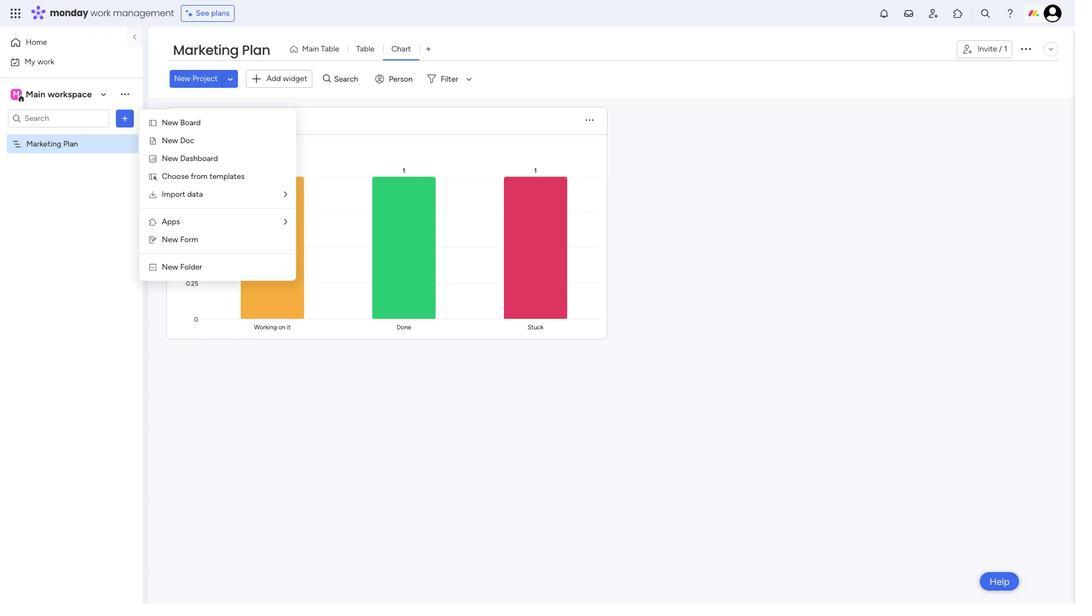 Task type: describe. For each thing, give the bounding box(es) containing it.
new board image
[[148, 119, 157, 128]]

help button
[[980, 573, 1019, 591]]

menu containing new board
[[139, 110, 296, 281]]

new dashboard image
[[148, 155, 157, 164]]

table button
[[348, 40, 383, 58]]

new for new dashboard
[[162, 154, 178, 164]]

new for new project
[[174, 74, 191, 84]]

person button
[[371, 70, 420, 88]]

1 vertical spatial options image
[[119, 113, 130, 124]]

my work
[[25, 57, 54, 66]]

notifications image
[[879, 8, 890, 19]]

main workspace
[[26, 89, 92, 99]]

folder
[[180, 263, 202, 272]]

form
[[180, 235, 198, 245]]

angle down image
[[228, 75, 233, 83]]

new project button
[[170, 70, 222, 88]]

list arrow image for import data
[[284, 191, 287, 199]]

project
[[193, 74, 218, 84]]

Marketing Plan field
[[170, 41, 273, 60]]

new board
[[162, 118, 201, 128]]

list arrow image for apps
[[284, 218, 287, 226]]

choose from templates
[[162, 172, 245, 181]]

invite members image
[[928, 8, 939, 19]]

workspace selection element
[[11, 88, 94, 102]]

new doc
[[162, 136, 194, 146]]

chart inside main content
[[184, 114, 213, 128]]

1 table from the left
[[321, 44, 339, 54]]

chart inside button
[[391, 44, 411, 54]]

1
[[1004, 44, 1008, 54]]

m
[[13, 89, 20, 99]]

invite / 1
[[978, 44, 1008, 54]]

main for main workspace
[[26, 89, 45, 99]]

home
[[26, 38, 47, 47]]

see plans button
[[181, 5, 235, 22]]

help image
[[1005, 8, 1016, 19]]

person
[[389, 74, 413, 84]]

select product image
[[10, 8, 21, 19]]

Search field
[[331, 71, 365, 87]]

my
[[25, 57, 35, 66]]

0 horizontal spatial apps image
[[148, 218, 157, 227]]

work for my
[[37, 57, 54, 66]]

marketing inside marketing plan list box
[[26, 139, 61, 149]]

new for new folder
[[162, 263, 178, 272]]

arrow down image
[[462, 72, 476, 86]]

new dashboard
[[162, 154, 218, 164]]

plan inside marketing plan list box
[[63, 139, 78, 149]]

filter
[[441, 74, 459, 84]]

Search in workspace field
[[24, 112, 94, 125]]

0 vertical spatial apps image
[[953, 8, 964, 19]]

workspace
[[48, 89, 92, 99]]



Task type: vqa. For each thing, say whether or not it's contained in the screenshot.
NEW corresponding to New Project
yes



Task type: locate. For each thing, give the bounding box(es) containing it.
0 horizontal spatial marketing
[[26, 139, 61, 149]]

1 horizontal spatial work
[[90, 7, 111, 20]]

invite / 1 button
[[957, 40, 1013, 58]]

/
[[999, 44, 1002, 54]]

work inside button
[[37, 57, 54, 66]]

search everything image
[[980, 8, 991, 19]]

1 vertical spatial marketing
[[26, 139, 61, 149]]

choose
[[162, 172, 189, 181]]

my work button
[[7, 53, 120, 71]]

widget
[[283, 74, 307, 83]]

new folder image
[[148, 263, 157, 272]]

new left project at the left top of page
[[174, 74, 191, 84]]

options image
[[1019, 42, 1033, 55], [119, 113, 130, 124]]

2 list arrow image from the top
[[284, 218, 287, 226]]

options image right "1"
[[1019, 42, 1033, 55]]

options image down workspace options image on the top left of the page
[[119, 113, 130, 124]]

apps image
[[953, 8, 964, 19], [148, 218, 157, 227]]

plans
[[211, 8, 230, 18]]

1 vertical spatial marketing plan
[[26, 139, 78, 149]]

choose from templates image
[[148, 173, 157, 181]]

marketing up project at the left top of page
[[173, 41, 239, 59]]

0 horizontal spatial main
[[26, 89, 45, 99]]

1 horizontal spatial marketing plan
[[173, 41, 270, 59]]

see
[[196, 8, 209, 18]]

work
[[90, 7, 111, 20], [37, 57, 54, 66]]

new right the new board icon
[[162, 118, 178, 128]]

1 horizontal spatial table
[[356, 44, 375, 54]]

1 vertical spatial list arrow image
[[284, 218, 287, 226]]

option
[[0, 134, 143, 136]]

main right workspace image
[[26, 89, 45, 99]]

workspace options image
[[119, 89, 130, 100]]

add view image
[[426, 45, 431, 53]]

v2 search image
[[323, 73, 331, 85]]

new for new doc
[[162, 136, 178, 146]]

1 horizontal spatial apps image
[[953, 8, 964, 19]]

main table
[[302, 44, 339, 54]]

new form
[[162, 235, 198, 245]]

0 vertical spatial marketing
[[173, 41, 239, 59]]

apps image up "form" image
[[148, 218, 157, 227]]

list arrow image
[[284, 191, 287, 199], [284, 218, 287, 226]]

dashboard
[[180, 154, 218, 164]]

marketing inside field
[[173, 41, 239, 59]]

chart up the doc
[[184, 114, 213, 128]]

0 vertical spatial main
[[302, 44, 319, 54]]

0 vertical spatial work
[[90, 7, 111, 20]]

0 horizontal spatial work
[[37, 57, 54, 66]]

more dots image
[[586, 116, 594, 125]]

work for monday
[[90, 7, 111, 20]]

main up widget
[[302, 44, 319, 54]]

1 horizontal spatial chart
[[391, 44, 411, 54]]

marketing plan
[[173, 41, 270, 59], [26, 139, 78, 149]]

table up search field
[[356, 44, 375, 54]]

inbox image
[[903, 8, 915, 19]]

1 horizontal spatial plan
[[242, 41, 270, 59]]

0 horizontal spatial chart
[[184, 114, 213, 128]]

chart
[[391, 44, 411, 54], [184, 114, 213, 128]]

apps image right invite members icon
[[953, 8, 964, 19]]

work right my
[[37, 57, 54, 66]]

board
[[180, 118, 201, 128]]

import
[[162, 190, 185, 199]]

management
[[113, 7, 174, 20]]

new inside button
[[174, 74, 191, 84]]

new right "form" image
[[162, 235, 178, 245]]

marketing plan inside list box
[[26, 139, 78, 149]]

0 vertical spatial marketing plan
[[173, 41, 270, 59]]

new for new form
[[162, 235, 178, 245]]

table
[[321, 44, 339, 54], [356, 44, 375, 54]]

1 vertical spatial plan
[[63, 139, 78, 149]]

workspace image
[[11, 88, 22, 101]]

marketing plan list box
[[0, 132, 143, 305]]

chart main content
[[148, 98, 1075, 605]]

data
[[187, 190, 203, 199]]

new right new folder image
[[162, 263, 178, 272]]

service icon image
[[148, 137, 157, 146]]

0 vertical spatial options image
[[1019, 42, 1033, 55]]

0 vertical spatial list arrow image
[[284, 191, 287, 199]]

new for new board
[[162, 118, 178, 128]]

plan
[[242, 41, 270, 59], [63, 139, 78, 149]]

1 horizontal spatial marketing
[[173, 41, 239, 59]]

chart button
[[383, 40, 419, 58]]

1 horizontal spatial options image
[[1019, 42, 1033, 55]]

filter button
[[423, 70, 476, 88]]

v2 funnel image
[[224, 116, 231, 125]]

main inside button
[[302, 44, 319, 54]]

form image
[[148, 236, 157, 245]]

0 horizontal spatial plan
[[63, 139, 78, 149]]

import data
[[162, 190, 203, 199]]

home button
[[7, 34, 120, 52]]

main inside the workspace selection element
[[26, 89, 45, 99]]

expand board header image
[[1047, 45, 1056, 54]]

new folder
[[162, 263, 202, 272]]

1 vertical spatial chart
[[184, 114, 213, 128]]

templates
[[210, 172, 245, 181]]

marketing plan up the angle down image
[[173, 41, 270, 59]]

table up v2 search icon
[[321, 44, 339, 54]]

import data image
[[148, 190, 157, 199]]

1 vertical spatial main
[[26, 89, 45, 99]]

james peterson image
[[1044, 4, 1062, 22]]

0 horizontal spatial options image
[[119, 113, 130, 124]]

monday
[[50, 7, 88, 20]]

marketing plan down search in workspace field
[[26, 139, 78, 149]]

plan inside the marketing plan field
[[242, 41, 270, 59]]

0 horizontal spatial marketing plan
[[26, 139, 78, 149]]

main table button
[[285, 40, 348, 58]]

1 horizontal spatial main
[[302, 44, 319, 54]]

new project
[[174, 74, 218, 84]]

marketing
[[173, 41, 239, 59], [26, 139, 61, 149]]

marketing plan inside field
[[173, 41, 270, 59]]

help
[[990, 577, 1010, 588]]

apps
[[162, 217, 180, 227]]

add widget
[[267, 74, 307, 83]]

menu
[[139, 110, 296, 281]]

marketing down search in workspace field
[[26, 139, 61, 149]]

plan up add
[[242, 41, 270, 59]]

doc
[[180, 136, 194, 146]]

new
[[174, 74, 191, 84], [162, 118, 178, 128], [162, 136, 178, 146], [162, 154, 178, 164], [162, 235, 178, 245], [162, 263, 178, 272]]

main
[[302, 44, 319, 54], [26, 89, 45, 99]]

0 vertical spatial plan
[[242, 41, 270, 59]]

work right monday
[[90, 7, 111, 20]]

add widget button
[[246, 70, 312, 88]]

see plans
[[196, 8, 230, 18]]

new right 'service icon' on the top left of page
[[162, 136, 178, 146]]

0 horizontal spatial table
[[321, 44, 339, 54]]

add
[[267, 74, 281, 83]]

plan down search in workspace field
[[63, 139, 78, 149]]

new right new dashboard image
[[162, 154, 178, 164]]

1 vertical spatial work
[[37, 57, 54, 66]]

chart left add view image
[[391, 44, 411, 54]]

from
[[191, 172, 208, 181]]

2 table from the left
[[356, 44, 375, 54]]

1 vertical spatial apps image
[[148, 218, 157, 227]]

1 list arrow image from the top
[[284, 191, 287, 199]]

invite
[[978, 44, 997, 54]]

0 vertical spatial chart
[[391, 44, 411, 54]]

monday work management
[[50, 7, 174, 20]]

main for main table
[[302, 44, 319, 54]]



